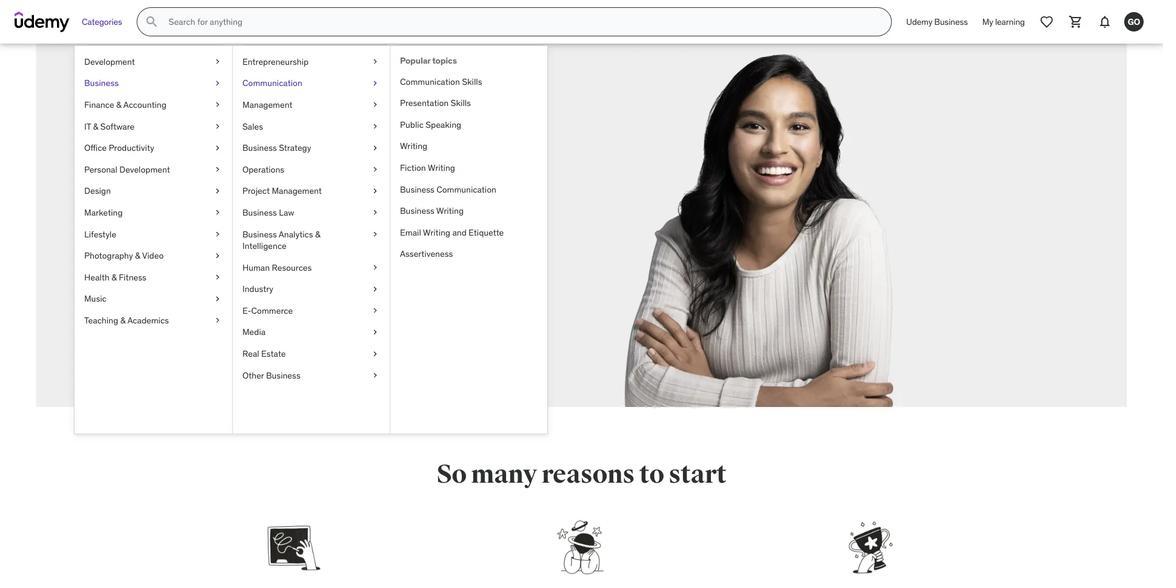 Task type: vqa. For each thing, say whether or not it's contained in the screenshot.
All Levels
no



Task type: describe. For each thing, give the bounding box(es) containing it.
including
[[253, 243, 300, 257]]

come teach with us become an instructor and change lives — including your own
[[214, 152, 388, 257]]

business analytics & intelligence link
[[233, 224, 390, 257]]

business link
[[75, 73, 232, 94]]

email writing and etiquette link
[[390, 222, 548, 243]]

industry link
[[233, 279, 390, 300]]

xsmall image for other business
[[370, 370, 380, 382]]

business for business analytics & intelligence
[[243, 229, 277, 240]]

human resources link
[[233, 257, 390, 279]]

xsmall image for sales
[[370, 121, 380, 132]]

business communication link
[[390, 179, 548, 200]]

business for business strategy
[[243, 142, 277, 153]]

—
[[240, 243, 250, 257]]

xsmall image for design
[[213, 185, 223, 197]]

entrepreneurship
[[243, 56, 309, 67]]

industry
[[243, 284, 273, 295]]

project management link
[[233, 180, 390, 202]]

writing link
[[390, 136, 548, 157]]

udemy business
[[907, 16, 968, 27]]

intelligence
[[243, 241, 287, 252]]

public speaking
[[400, 119, 462, 130]]

xsmall image for office productivity
[[213, 142, 223, 154]]

assertiveness link
[[390, 243, 548, 265]]

management link
[[233, 94, 390, 116]]

finance & accounting
[[84, 99, 166, 110]]

resources
[[272, 262, 312, 273]]

real estate
[[243, 349, 286, 359]]

academics
[[127, 315, 169, 326]]

0 vertical spatial development
[[84, 56, 135, 67]]

communication skills
[[400, 76, 482, 87]]

music
[[84, 293, 107, 304]]

writing up fiction
[[400, 141, 428, 152]]

shopping cart with 0 items image
[[1069, 15, 1084, 29]]

xsmall image for communication
[[370, 77, 380, 89]]

xsmall image for it & software
[[213, 121, 223, 132]]

skills for communication skills
[[462, 76, 482, 87]]

operations link
[[233, 159, 390, 180]]

business analytics & intelligence
[[243, 229, 320, 252]]

with
[[214, 185, 279, 223]]

project
[[243, 186, 270, 196]]

teaching & academics
[[84, 315, 169, 326]]

entrepreneurship link
[[233, 51, 390, 73]]

xsmall image for business
[[213, 77, 223, 89]]

so many reasons to start
[[437, 459, 727, 491]]

come
[[214, 152, 298, 190]]

marketing
[[84, 207, 123, 218]]

xsmall image for entrepreneurship
[[370, 56, 380, 68]]

communication skills link
[[390, 71, 548, 92]]

media
[[243, 327, 266, 338]]

xsmall image for management
[[370, 99, 380, 111]]

communication for communication
[[243, 78, 302, 89]]

other business
[[243, 370, 301, 381]]

go
[[1128, 16, 1141, 27]]

xsmall image for business analytics & intelligence
[[370, 228, 380, 240]]

marketing link
[[75, 202, 232, 224]]

writing for business
[[436, 205, 464, 216]]

sales link
[[233, 116, 390, 137]]

communication link
[[233, 73, 390, 94]]

personal
[[84, 164, 117, 175]]

categories
[[82, 16, 122, 27]]

communication down fiction writing link
[[437, 184, 497, 195]]

xsmall image for personal development
[[213, 164, 223, 176]]

e-
[[243, 305, 251, 316]]

xsmall image for real estate
[[370, 348, 380, 360]]

real
[[243, 349, 259, 359]]

real estate link
[[233, 343, 390, 365]]

communication element
[[390, 46, 548, 434]]

communication for communication skills
[[400, 76, 460, 87]]

presentation skills
[[400, 98, 471, 108]]

fiction
[[400, 162, 426, 173]]

e-commerce link
[[233, 300, 390, 322]]

photography
[[84, 250, 133, 261]]

business law link
[[233, 202, 390, 224]]

xsmall image for business law
[[370, 207, 380, 219]]

commerce
[[251, 305, 293, 316]]

reasons
[[542, 459, 635, 491]]

xsmall image for finance & accounting
[[213, 99, 223, 111]]

e-commerce
[[243, 305, 293, 316]]

xsmall image for media
[[370, 327, 380, 339]]

music link
[[75, 288, 232, 310]]

submit search image
[[145, 15, 159, 29]]

an
[[260, 227, 272, 241]]

& for academics
[[120, 315, 126, 326]]

public speaking link
[[390, 114, 548, 136]]

development link
[[75, 51, 232, 73]]

business law
[[243, 207, 294, 218]]

your
[[303, 243, 325, 257]]

instructor
[[275, 227, 325, 241]]

presentation skills link
[[390, 92, 548, 114]]



Task type: locate. For each thing, give the bounding box(es) containing it.
notifications image
[[1098, 15, 1113, 29]]

estate
[[261, 349, 286, 359]]

etiquette
[[469, 227, 504, 238]]

xsmall image inside the management link
[[370, 99, 380, 111]]

law
[[279, 207, 294, 218]]

office productivity
[[84, 142, 154, 153]]

xsmall image inside music link
[[213, 293, 223, 305]]

business for business law
[[243, 207, 277, 218]]

business right udemy at the top of page
[[935, 16, 968, 27]]

finance & accounting link
[[75, 94, 232, 116]]

xsmall image inside 'sales' link
[[370, 121, 380, 132]]

xsmall image
[[370, 77, 380, 89], [213, 121, 223, 132], [213, 142, 223, 154], [370, 142, 380, 154], [213, 164, 223, 176], [370, 164, 380, 176], [370, 185, 380, 197], [213, 207, 223, 219], [370, 207, 380, 219], [213, 293, 223, 305], [370, 305, 380, 317], [213, 315, 223, 327], [370, 327, 380, 339], [370, 348, 380, 360], [370, 370, 380, 382]]

many
[[471, 459, 537, 491]]

and inside come teach with us become an instructor and change lives — including your own
[[328, 227, 347, 241]]

xsmall image inside personal development link
[[213, 164, 223, 176]]

assertiveness
[[400, 249, 453, 260]]

business up "email"
[[400, 205, 435, 216]]

xsmall image inside media link
[[370, 327, 380, 339]]

& for accounting
[[116, 99, 122, 110]]

1 vertical spatial development
[[119, 164, 170, 175]]

video
[[142, 250, 164, 261]]

software
[[100, 121, 135, 132]]

& for video
[[135, 250, 140, 261]]

skills down communication skills link
[[451, 98, 471, 108]]

& up your
[[315, 229, 320, 240]]

xsmall image for photography & video
[[213, 250, 223, 262]]

xsmall image inside project management link
[[370, 185, 380, 197]]

popular
[[400, 55, 431, 66]]

xsmall image for marketing
[[213, 207, 223, 219]]

my learning
[[983, 16, 1025, 27]]

and up the own
[[328, 227, 347, 241]]

xsmall image for industry
[[370, 283, 380, 295]]

business inside "business law" link
[[243, 207, 277, 218]]

xsmall image inside development link
[[213, 56, 223, 68]]

& inside "link"
[[112, 272, 117, 283]]

xsmall image for operations
[[370, 164, 380, 176]]

udemy
[[907, 16, 933, 27]]

office productivity link
[[75, 137, 232, 159]]

development down office productivity link
[[119, 164, 170, 175]]

xsmall image inside teaching & academics link
[[213, 315, 223, 327]]

business inside other business link
[[266, 370, 301, 381]]

writing down business writing
[[423, 227, 451, 238]]

xsmall image inside communication link
[[370, 77, 380, 89]]

management up the sales
[[243, 99, 293, 110]]

xsmall image inside marketing link
[[213, 207, 223, 219]]

xsmall image inside real estate link
[[370, 348, 380, 360]]

& right finance
[[116, 99, 122, 110]]

1 horizontal spatial and
[[453, 227, 467, 238]]

xsmall image for development
[[213, 56, 223, 68]]

business for business communication
[[400, 184, 435, 195]]

development
[[84, 56, 135, 67], [119, 164, 170, 175]]

and
[[328, 227, 347, 241], [453, 227, 467, 238]]

writing for fiction
[[428, 162, 455, 173]]

xsmall image inside entrepreneurship link
[[370, 56, 380, 68]]

and inside communication element
[[453, 227, 467, 238]]

xsmall image inside photography & video link
[[213, 250, 223, 262]]

human
[[243, 262, 270, 273]]

accounting
[[123, 99, 166, 110]]

xsmall image inside design link
[[213, 185, 223, 197]]

business inside business analytics & intelligence
[[243, 229, 277, 240]]

teach
[[303, 152, 382, 190]]

xsmall image
[[213, 56, 223, 68], [370, 56, 380, 68], [213, 77, 223, 89], [213, 99, 223, 111], [370, 99, 380, 111], [370, 121, 380, 132], [213, 185, 223, 197], [213, 228, 223, 240], [370, 228, 380, 240], [213, 250, 223, 262], [370, 262, 380, 274], [213, 272, 223, 283], [370, 283, 380, 295]]

writing inside 'link'
[[436, 205, 464, 216]]

lives
[[214, 243, 237, 257]]

writing
[[400, 141, 428, 152], [428, 162, 455, 173], [436, 205, 464, 216], [423, 227, 451, 238]]

business for business writing
[[400, 205, 435, 216]]

xsmall image inside e-commerce link
[[370, 305, 380, 317]]

public
[[400, 119, 424, 130]]

personal development
[[84, 164, 170, 175]]

xsmall image inside finance & accounting link
[[213, 99, 223, 111]]

operations
[[243, 164, 284, 175]]

xsmall image for e-commerce
[[370, 305, 380, 317]]

fiction writing
[[400, 162, 455, 173]]

xsmall image for music
[[213, 293, 223, 305]]

lifestyle
[[84, 229, 116, 240]]

skills
[[462, 76, 482, 87], [451, 98, 471, 108]]

finance
[[84, 99, 114, 110]]

business down project
[[243, 207, 277, 218]]

xsmall image inside office productivity link
[[213, 142, 223, 154]]

business inside business writing 'link'
[[400, 205, 435, 216]]

udemy image
[[15, 12, 70, 32]]

business down fiction
[[400, 184, 435, 195]]

writing up business communication
[[428, 162, 455, 173]]

categories button
[[75, 7, 129, 36]]

communication down entrepreneurship
[[243, 78, 302, 89]]

Search for anything text field
[[166, 12, 877, 32]]

business inside business 'link'
[[84, 78, 119, 89]]

xsmall image inside lifestyle link
[[213, 228, 223, 240]]

1 vertical spatial skills
[[451, 98, 471, 108]]

xsmall image inside "health & fitness" "link"
[[213, 272, 223, 283]]

business inside business strategy link
[[243, 142, 277, 153]]

& for fitness
[[112, 272, 117, 283]]

business up intelligence
[[243, 229, 277, 240]]

udemy business link
[[899, 7, 975, 36]]

1 vertical spatial management
[[272, 186, 322, 196]]

xsmall image inside business strategy link
[[370, 142, 380, 154]]

0 horizontal spatial and
[[328, 227, 347, 241]]

human resources
[[243, 262, 312, 273]]

business inside udemy business link
[[935, 16, 968, 27]]

photography & video link
[[75, 245, 232, 267]]

email
[[400, 227, 421, 238]]

us
[[284, 185, 317, 223]]

to
[[639, 459, 664, 491]]

xsmall image inside other business link
[[370, 370, 380, 382]]

xsmall image for teaching & academics
[[213, 315, 223, 327]]

learning
[[996, 16, 1025, 27]]

communication
[[400, 76, 460, 87], [243, 78, 302, 89], [437, 184, 497, 195]]

change
[[350, 227, 388, 241]]

presentation
[[400, 98, 449, 108]]

other
[[243, 370, 264, 381]]

& right it
[[93, 121, 98, 132]]

so
[[437, 459, 467, 491]]

&
[[116, 99, 122, 110], [93, 121, 98, 132], [315, 229, 320, 240], [135, 250, 140, 261], [112, 272, 117, 283], [120, 315, 126, 326]]

& inside business analytics & intelligence
[[315, 229, 320, 240]]

skills up presentation skills link at left
[[462, 76, 482, 87]]

speaking
[[426, 119, 462, 130]]

& left the video
[[135, 250, 140, 261]]

xsmall image for health & fitness
[[213, 272, 223, 283]]

wishlist image
[[1040, 15, 1054, 29]]

communication down popular topics
[[400, 76, 460, 87]]

lifestyle link
[[75, 224, 232, 245]]

popular topics
[[400, 55, 457, 66]]

xsmall image inside business analytics & intelligence link
[[370, 228, 380, 240]]

own
[[327, 243, 349, 257]]

health & fitness
[[84, 272, 146, 283]]

business writing link
[[390, 200, 548, 222]]

xsmall image inside industry link
[[370, 283, 380, 295]]

business up finance
[[84, 78, 119, 89]]

it & software link
[[75, 116, 232, 137]]

0 vertical spatial skills
[[462, 76, 482, 87]]

xsmall image inside "business law" link
[[370, 207, 380, 219]]

and down business writing 'link'
[[453, 227, 467, 238]]

sales
[[243, 121, 263, 132]]

business up operations
[[243, 142, 277, 153]]

design
[[84, 186, 111, 196]]

xsmall image inside human resources link
[[370, 262, 380, 274]]

business for business
[[84, 78, 119, 89]]

& right teaching
[[120, 315, 126, 326]]

other business link
[[233, 365, 390, 387]]

teaching & academics link
[[75, 310, 232, 331]]

email writing and etiquette
[[400, 227, 504, 238]]

teaching
[[84, 315, 118, 326]]

xsmall image for project management
[[370, 185, 380, 197]]

business inside business communication link
[[400, 184, 435, 195]]

xsmall image for business strategy
[[370, 142, 380, 154]]

business communication
[[400, 184, 497, 195]]

management
[[243, 99, 293, 110], [272, 186, 322, 196]]

& for software
[[93, 121, 98, 132]]

writing for email
[[423, 227, 451, 238]]

business down estate
[[266, 370, 301, 381]]

topics
[[432, 55, 457, 66]]

xsmall image inside business 'link'
[[213, 77, 223, 89]]

& right health
[[112, 272, 117, 283]]

media link
[[233, 322, 390, 343]]

office
[[84, 142, 107, 153]]

xsmall image for lifestyle
[[213, 228, 223, 240]]

analytics
[[279, 229, 313, 240]]

project management
[[243, 186, 322, 196]]

my learning link
[[975, 7, 1033, 36]]

development down categories dropdown button
[[84, 56, 135, 67]]

business strategy link
[[233, 137, 390, 159]]

my
[[983, 16, 994, 27]]

0 vertical spatial management
[[243, 99, 293, 110]]

xsmall image for human resources
[[370, 262, 380, 274]]

writing down business communication
[[436, 205, 464, 216]]

xsmall image inside it & software link
[[213, 121, 223, 132]]

it & software
[[84, 121, 135, 132]]

xsmall image inside operations link
[[370, 164, 380, 176]]

skills for presentation skills
[[451, 98, 471, 108]]

management up law
[[272, 186, 322, 196]]

strategy
[[279, 142, 311, 153]]

fitness
[[119, 272, 146, 283]]



